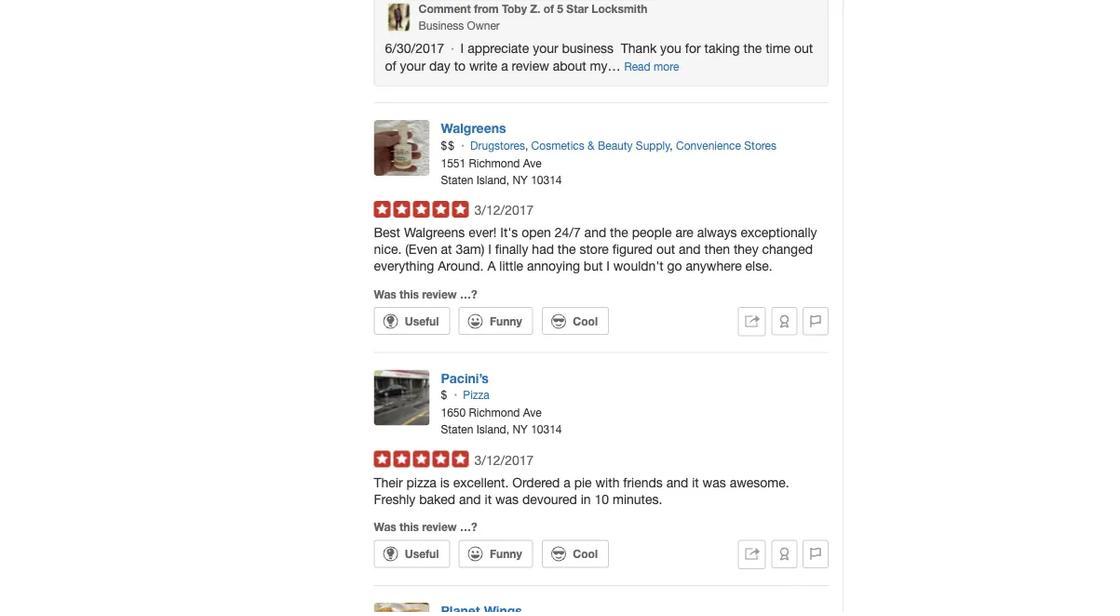 Task type: vqa. For each thing, say whether or not it's contained in the screenshot.
topmost Slideshow 'element'
no



Task type: describe. For each thing, give the bounding box(es) containing it.
write
[[469, 58, 498, 74]]

business
[[419, 19, 464, 32]]

pacini's image
[[374, 370, 430, 426]]

walgreens link
[[441, 121, 506, 136]]

1 , from the left
[[525, 139, 528, 152]]

convenience stores link
[[676, 139, 777, 152]]

a
[[488, 259, 496, 274]]

0 horizontal spatial it
[[485, 492, 492, 507]]

24/7
[[555, 225, 581, 241]]

are
[[676, 225, 694, 241]]

stores
[[745, 139, 777, 152]]

and down are
[[679, 242, 701, 257]]

1551
[[441, 157, 466, 170]]

baked
[[419, 492, 456, 507]]

you
[[661, 40, 682, 56]]

read
[[625, 60, 651, 73]]

0 vertical spatial your
[[533, 40, 559, 56]]

a inside the "their pizza is excellent. ordered a pie with friends and it was awesome. freshly baked and it was devoured in 10 minutes."
[[564, 475, 571, 490]]

i appreciate your business  thank you for taking the time out of your day to write a review about my…
[[385, 40, 813, 74]]

about
[[553, 58, 587, 74]]

for
[[685, 40, 701, 56]]

little
[[500, 259, 524, 274]]

cool for in
[[573, 548, 598, 561]]

island, for pacini's
[[477, 423, 510, 436]]

and right the friends
[[667, 475, 689, 490]]

and down excellent.
[[459, 492, 481, 507]]

of inside i appreciate your business  thank you for taking the time out of your day to write a review about my…
[[385, 58, 397, 74]]

z.
[[530, 3, 541, 16]]

richmond for pacini's
[[469, 407, 520, 420]]

richmond for walgreens
[[469, 157, 520, 170]]

more
[[654, 60, 679, 73]]

…? for and
[[460, 521, 478, 534]]

of inside comment from toby z. of 5 star locksmith business owner
[[544, 3, 554, 16]]

cool for the
[[573, 315, 598, 328]]

ever!
[[469, 225, 497, 241]]

5.0 star rating image for pizza
[[374, 451, 469, 468]]

0 vertical spatial walgreens
[[441, 121, 506, 136]]

walgreens inside best walgreens ever! it's open 24/7 and the people are always exceptionally nice. (even at 3am) i finally had the store figured out and then they changed everything around. a little annoying but i wouldn't go anywhere else.
[[404, 225, 465, 241]]

everything
[[374, 259, 434, 274]]

6/30/2017
[[385, 40, 448, 56]]

ordered
[[513, 475, 560, 490]]

i inside i appreciate your business  thank you for taking the time out of your day to write a review about my…
[[461, 40, 464, 56]]

people
[[632, 225, 672, 241]]

my…
[[590, 58, 621, 74]]

a inside i appreciate your business  thank you for taking the time out of your day to write a review about my…
[[501, 58, 508, 74]]

staten for is
[[441, 423, 474, 436]]

3am)
[[456, 242, 485, 257]]

funny link for finally
[[459, 308, 533, 336]]

beauty
[[598, 139, 633, 152]]

taking
[[705, 40, 740, 56]]

to
[[454, 58, 466, 74]]

3/12/2017 for it's
[[475, 203, 534, 218]]

funny for finally
[[490, 315, 522, 328]]

3/12/2017 for excellent.
[[475, 453, 534, 468]]

read more
[[625, 60, 679, 73]]

exceptionally
[[741, 225, 817, 241]]

was for best walgreens ever! it's open 24/7 and the people are always exceptionally nice. (even at 3am) i finally had the store figured out and then they changed everything around. a little annoying but i wouldn't go anywhere else.
[[374, 288, 397, 301]]

island, for walgreens
[[477, 173, 510, 186]]

was this review …? for freshly
[[374, 521, 478, 534]]

5
[[557, 3, 564, 16]]

funny link for was
[[459, 541, 533, 569]]

is
[[440, 475, 450, 490]]

finally
[[495, 242, 529, 257]]

cool link for the
[[542, 308, 609, 336]]

day
[[429, 58, 451, 74]]

time
[[766, 40, 791, 56]]

best walgreens ever! it's open 24/7 and the people are always exceptionally nice. (even at 3am) i finally had the store figured out and then they changed everything around. a little annoying but i wouldn't go anywhere else.
[[374, 225, 817, 274]]

$
[[441, 389, 448, 402]]

review for walgreens
[[422, 288, 457, 301]]

drugstores link
[[470, 139, 525, 152]]

owner
[[467, 19, 500, 32]]

out inside best walgreens ever! it's open 24/7 and the people are always exceptionally nice. (even at 3am) i finally had the store figured out and then they changed everything around. a little annoying but i wouldn't go anywhere else.
[[657, 242, 676, 257]]

star
[[567, 3, 589, 16]]

(even
[[405, 242, 438, 257]]

changed
[[762, 242, 813, 257]]

friends
[[623, 475, 663, 490]]

their
[[374, 475, 403, 490]]

drugstores , cosmetics & beauty supply , convenience stores
[[470, 139, 777, 152]]

awesome.
[[730, 475, 790, 490]]

go
[[668, 259, 682, 274]]

10314 for ordered
[[531, 423, 562, 436]]

but
[[584, 259, 603, 274]]

pizza
[[407, 475, 437, 490]]

appreciate
[[468, 40, 529, 56]]

useful link for (even
[[374, 308, 450, 336]]

from
[[474, 3, 499, 16]]

funny for was
[[490, 548, 522, 561]]



Task type: locate. For each thing, give the bounding box(es) containing it.
1 vertical spatial …?
[[460, 521, 478, 534]]

2 was from the top
[[374, 521, 397, 534]]

was down excellent.
[[496, 492, 519, 507]]

1 vertical spatial was
[[496, 492, 519, 507]]

richmond down the pizza
[[469, 407, 520, 420]]

2 staten from the top
[[441, 423, 474, 436]]

cool link down in
[[542, 541, 609, 569]]

your down 6/30/2017
[[400, 58, 426, 74]]

funny link down a
[[459, 308, 533, 336]]

devoured
[[523, 492, 577, 507]]

0 vertical spatial ny
[[513, 173, 528, 186]]

their pizza is excellent. ordered a pie with friends and it was awesome. freshly baked and it was devoured in 10 minutes.
[[374, 475, 790, 507]]

pizza link
[[463, 389, 490, 402]]

0 horizontal spatial the
[[558, 242, 576, 257]]

staten down 1650
[[441, 423, 474, 436]]

0 vertical spatial was
[[703, 475, 726, 490]]

, left the convenience
[[670, 139, 673, 152]]

2 5.0 star rating image from the top
[[374, 451, 469, 468]]

ny for ordered
[[513, 423, 528, 436]]

cosmetics & beauty supply link
[[532, 139, 670, 152]]

this for (even
[[400, 288, 419, 301]]

island,
[[477, 173, 510, 186], [477, 423, 510, 436]]

figured
[[613, 242, 653, 257]]

island, down drugstores
[[477, 173, 510, 186]]

pie
[[574, 475, 592, 490]]

0 vertical spatial funny
[[490, 315, 522, 328]]

1650 richmond ave staten island, ny 10314
[[441, 407, 562, 436]]

toby z. image
[[385, 3, 413, 31]]

useful for (even
[[405, 315, 439, 328]]

was this review …? for (even
[[374, 288, 478, 301]]

this down everything
[[400, 288, 419, 301]]

0 vertical spatial …?
[[460, 288, 478, 301]]

staten
[[441, 173, 474, 186], [441, 423, 474, 436]]

2 useful link from the top
[[374, 541, 450, 569]]

was this review …?
[[374, 288, 478, 301], [374, 521, 478, 534]]

0 vertical spatial useful link
[[374, 308, 450, 336]]

funny link down excellent.
[[459, 541, 533, 569]]

ave inside 1551 richmond ave staten island, ny 10314
[[523, 157, 542, 170]]

cool link for in
[[542, 541, 609, 569]]

was down freshly
[[374, 521, 397, 534]]

2 3/12/2017 from the top
[[475, 453, 534, 468]]

0 vertical spatial ave
[[523, 157, 542, 170]]

this for freshly
[[400, 521, 419, 534]]

2 horizontal spatial i
[[607, 259, 610, 274]]

with
[[596, 475, 620, 490]]

1551 richmond ave staten island, ny 10314
[[441, 157, 562, 186]]

3/12/2017
[[475, 203, 534, 218], [475, 453, 534, 468]]

1 vertical spatial island,
[[477, 423, 510, 436]]

1 horizontal spatial i
[[488, 242, 492, 257]]

useful link down freshly
[[374, 541, 450, 569]]

10314
[[531, 173, 562, 186], [531, 423, 562, 436]]

store
[[580, 242, 609, 257]]

0 vertical spatial this
[[400, 288, 419, 301]]

1 vertical spatial this
[[400, 521, 419, 534]]

ny
[[513, 173, 528, 186], [513, 423, 528, 436]]

then
[[705, 242, 730, 257]]

0 vertical spatial 3/12/2017
[[475, 203, 534, 218]]

0 horizontal spatial a
[[501, 58, 508, 74]]

0 vertical spatial staten
[[441, 173, 474, 186]]

1 vertical spatial was
[[374, 521, 397, 534]]

ny down drugstores
[[513, 173, 528, 186]]

10314 inside 1551 richmond ave staten island, ny 10314
[[531, 173, 562, 186]]

, left the cosmetics
[[525, 139, 528, 152]]

0 vertical spatial a
[[501, 58, 508, 74]]

1 vertical spatial out
[[657, 242, 676, 257]]

walgreens
[[441, 121, 506, 136], [404, 225, 465, 241]]

10314 inside 1650 richmond ave staten island, ny 10314
[[531, 423, 562, 436]]

0 vertical spatial useful
[[405, 315, 439, 328]]

nice.
[[374, 242, 402, 257]]

0 vertical spatial i
[[461, 40, 464, 56]]

0 vertical spatial richmond
[[469, 157, 520, 170]]

out right time
[[795, 40, 813, 56]]

1 …? from the top
[[460, 288, 478, 301]]

useful down everything
[[405, 315, 439, 328]]

funny down little
[[490, 315, 522, 328]]

walgreens up the drugstores link
[[441, 121, 506, 136]]

staten for ever!
[[441, 173, 474, 186]]

1 vertical spatial richmond
[[469, 407, 520, 420]]

5.0 star rating image up (even
[[374, 201, 469, 218]]

2 , from the left
[[670, 139, 673, 152]]

ave for pacini's
[[523, 407, 542, 420]]

funny down excellent.
[[490, 548, 522, 561]]

of
[[544, 3, 554, 16], [385, 58, 397, 74]]

1 vertical spatial useful
[[405, 548, 439, 561]]

1 vertical spatial i
[[488, 242, 492, 257]]

1 vertical spatial of
[[385, 58, 397, 74]]

out inside i appreciate your business  thank you for taking the time out of your day to write a review about my…
[[795, 40, 813, 56]]

the
[[744, 40, 762, 56], [610, 225, 629, 241], [558, 242, 576, 257]]

1 cool from the top
[[573, 315, 598, 328]]

1 vertical spatial ave
[[523, 407, 542, 420]]

they
[[734, 242, 759, 257]]

1 horizontal spatial ,
[[670, 139, 673, 152]]

0 vertical spatial it
[[692, 475, 699, 490]]

2 useful from the top
[[405, 548, 439, 561]]

2 cool link from the top
[[542, 541, 609, 569]]

2 …? from the top
[[460, 521, 478, 534]]

ave up ordered
[[523, 407, 542, 420]]

was
[[374, 288, 397, 301], [374, 521, 397, 534]]

and up store
[[585, 225, 607, 241]]

,
[[525, 139, 528, 152], [670, 139, 673, 152]]

2 10314 from the top
[[531, 423, 562, 436]]

0 vertical spatial funny link
[[459, 308, 533, 336]]

1 cool link from the top
[[542, 308, 609, 336]]

ave for walgreens
[[523, 157, 542, 170]]

cool down the but
[[573, 315, 598, 328]]

annoying
[[527, 259, 580, 274]]

around.
[[438, 259, 484, 274]]

walgreens up at
[[404, 225, 465, 241]]

useful down the baked
[[405, 548, 439, 561]]

island, inside 1650 richmond ave staten island, ny 10314
[[477, 423, 510, 436]]

2 vertical spatial review
[[422, 521, 457, 534]]

useful for freshly
[[405, 548, 439, 561]]

1 staten from the top
[[441, 173, 474, 186]]

0 vertical spatial the
[[744, 40, 762, 56]]

richmond inside 1650 richmond ave staten island, ny 10314
[[469, 407, 520, 420]]

10314 down the cosmetics
[[531, 173, 562, 186]]

1 ave from the top
[[523, 157, 542, 170]]

drugstores
[[470, 139, 525, 152]]

cool
[[573, 315, 598, 328], [573, 548, 598, 561]]

i up a
[[488, 242, 492, 257]]

1650
[[441, 407, 466, 420]]

0 horizontal spatial i
[[461, 40, 464, 56]]

ave down the cosmetics
[[523, 157, 542, 170]]

the up figured on the top right
[[610, 225, 629, 241]]

in
[[581, 492, 591, 507]]

1 horizontal spatial a
[[564, 475, 571, 490]]

0 vertical spatial cool link
[[542, 308, 609, 336]]

best
[[374, 225, 401, 241]]

richmond inside 1551 richmond ave staten island, ny 10314
[[469, 157, 520, 170]]

out up go
[[657, 242, 676, 257]]

funny
[[490, 315, 522, 328], [490, 548, 522, 561]]

0 vertical spatial 10314
[[531, 173, 562, 186]]

pizza
[[463, 389, 490, 402]]

3/12/2017 up excellent.
[[475, 453, 534, 468]]

1 this from the top
[[400, 288, 419, 301]]

cool link down the but
[[542, 308, 609, 336]]

0 vertical spatial 5.0 star rating image
[[374, 201, 469, 218]]

freshly
[[374, 492, 416, 507]]

2 horizontal spatial the
[[744, 40, 762, 56]]

1 vertical spatial useful link
[[374, 541, 450, 569]]

1 funny from the top
[[490, 315, 522, 328]]

richmond
[[469, 157, 520, 170], [469, 407, 520, 420]]

anywhere
[[686, 259, 742, 274]]

2 vertical spatial i
[[607, 259, 610, 274]]

1 was this review …? from the top
[[374, 288, 478, 301]]

of left the 5
[[544, 3, 554, 16]]

1 vertical spatial your
[[400, 58, 426, 74]]

0 vertical spatial island,
[[477, 173, 510, 186]]

2 cool from the top
[[573, 548, 598, 561]]

the inside i appreciate your business  thank you for taking the time out of your day to write a review about my…
[[744, 40, 762, 56]]

cosmetics
[[532, 139, 585, 152]]

comment from toby z. of 5 star locksmith business owner
[[419, 3, 648, 32]]

was down everything
[[374, 288, 397, 301]]

business
[[562, 40, 614, 56]]

comment
[[419, 3, 471, 16]]

1 vertical spatial review
[[422, 288, 457, 301]]

$$
[[441, 139, 455, 152]]

0 vertical spatial out
[[795, 40, 813, 56]]

i up to
[[461, 40, 464, 56]]

1 useful from the top
[[405, 315, 439, 328]]

1 island, from the top
[[477, 173, 510, 186]]

useful link
[[374, 308, 450, 336], [374, 541, 450, 569]]

a
[[501, 58, 508, 74], [564, 475, 571, 490]]

1 horizontal spatial out
[[795, 40, 813, 56]]

1 vertical spatial walgreens
[[404, 225, 465, 241]]

was this review …? down everything
[[374, 288, 478, 301]]

2 island, from the top
[[477, 423, 510, 436]]

i right the but
[[607, 259, 610, 274]]

the for people
[[610, 225, 629, 241]]

…? down around.
[[460, 288, 478, 301]]

1 vertical spatial staten
[[441, 423, 474, 436]]

1 useful link from the top
[[374, 308, 450, 336]]

2 funny link from the top
[[459, 541, 533, 569]]

ny inside 1650 richmond ave staten island, ny 10314
[[513, 423, 528, 436]]

it down excellent.
[[485, 492, 492, 507]]

funny link
[[459, 308, 533, 336], [459, 541, 533, 569]]

useful link for freshly
[[374, 541, 450, 569]]

…? for 3am)
[[460, 288, 478, 301]]

ny for open
[[513, 173, 528, 186]]

1 vertical spatial was this review …?
[[374, 521, 478, 534]]

it right the friends
[[692, 475, 699, 490]]

1 3/12/2017 from the top
[[475, 203, 534, 218]]

0 horizontal spatial ,
[[525, 139, 528, 152]]

of down 6/30/2017
[[385, 58, 397, 74]]

was left awesome.
[[703, 475, 726, 490]]

2 richmond from the top
[[469, 407, 520, 420]]

0 vertical spatial of
[[544, 3, 554, 16]]

the left time
[[744, 40, 762, 56]]

1 vertical spatial the
[[610, 225, 629, 241]]

1 10314 from the top
[[531, 173, 562, 186]]

minutes.
[[613, 492, 663, 507]]

1 richmond from the top
[[469, 157, 520, 170]]

1 funny link from the top
[[459, 308, 533, 336]]

island, down the pizza
[[477, 423, 510, 436]]

toby
[[502, 3, 527, 16]]

a down appreciate
[[501, 58, 508, 74]]

read more link
[[625, 60, 679, 73]]

always
[[697, 225, 737, 241]]

5.0 star rating image for walgreens
[[374, 201, 469, 218]]

a left pie
[[564, 475, 571, 490]]

1 vertical spatial 5.0 star rating image
[[374, 451, 469, 468]]

was this review …? down the baked
[[374, 521, 478, 534]]

staten down 1551
[[441, 173, 474, 186]]

3/12/2017 up it's
[[475, 203, 534, 218]]

walgreens image
[[374, 120, 430, 176]]

2 ave from the top
[[523, 407, 542, 420]]

2 ny from the top
[[513, 423, 528, 436]]

1 vertical spatial 10314
[[531, 423, 562, 436]]

convenience
[[676, 139, 742, 152]]

0 horizontal spatial your
[[400, 58, 426, 74]]

pacini's
[[441, 371, 489, 386]]

0 horizontal spatial was
[[496, 492, 519, 507]]

wouldn't
[[614, 259, 664, 274]]

0 vertical spatial review
[[512, 58, 549, 74]]

1 horizontal spatial of
[[544, 3, 554, 16]]

review inside i appreciate your business  thank you for taking the time out of your day to write a review about my…
[[512, 58, 549, 74]]

10314 up ordered
[[531, 423, 562, 436]]

0 vertical spatial was this review …?
[[374, 288, 478, 301]]

1 vertical spatial funny
[[490, 548, 522, 561]]

2 funny from the top
[[490, 548, 522, 561]]

ave inside 1650 richmond ave staten island, ny 10314
[[523, 407, 542, 420]]

pacini's link
[[441, 371, 489, 386]]

your
[[533, 40, 559, 56], [400, 58, 426, 74]]

1 vertical spatial a
[[564, 475, 571, 490]]

review for pacini's
[[422, 521, 457, 534]]

…? down excellent.
[[460, 521, 478, 534]]

was for their pizza is excellent. ordered a pie with friends and it was awesome. freshly baked and it was devoured in 10 minutes.
[[374, 521, 397, 534]]

0 horizontal spatial of
[[385, 58, 397, 74]]

ny up ordered
[[513, 423, 528, 436]]

2 vertical spatial the
[[558, 242, 576, 257]]

had
[[532, 242, 554, 257]]

2 was this review …? from the top
[[374, 521, 478, 534]]

out
[[795, 40, 813, 56], [657, 242, 676, 257]]

2 this from the top
[[400, 521, 419, 534]]

1 vertical spatial cool link
[[542, 541, 609, 569]]

0 vertical spatial was
[[374, 288, 397, 301]]

your up the about
[[533, 40, 559, 56]]

island, inside 1551 richmond ave staten island, ny 10314
[[477, 173, 510, 186]]

1 vertical spatial cool
[[573, 548, 598, 561]]

useful link down everything
[[374, 308, 450, 336]]

excellent.
[[453, 475, 509, 490]]

staten inside 1551 richmond ave staten island, ny 10314
[[441, 173, 474, 186]]

at
[[441, 242, 452, 257]]

1 horizontal spatial the
[[610, 225, 629, 241]]

1 horizontal spatial your
[[533, 40, 559, 56]]

it's
[[501, 225, 518, 241]]

1 vertical spatial funny link
[[459, 541, 533, 569]]

1 vertical spatial it
[[485, 492, 492, 507]]

0 vertical spatial cool
[[573, 315, 598, 328]]

review down appreciate
[[512, 58, 549, 74]]

cool down in
[[573, 548, 598, 561]]

locksmith
[[592, 3, 648, 16]]

review down the baked
[[422, 521, 457, 534]]

the down 24/7 on the right of the page
[[558, 242, 576, 257]]

1 horizontal spatial it
[[692, 475, 699, 490]]

review down around.
[[422, 288, 457, 301]]

staten inside 1650 richmond ave staten island, ny 10314
[[441, 423, 474, 436]]

else.
[[746, 259, 773, 274]]

1 ny from the top
[[513, 173, 528, 186]]

10314 for open
[[531, 173, 562, 186]]

useful
[[405, 315, 439, 328], [405, 548, 439, 561]]

supply
[[636, 139, 670, 152]]

richmond down drugstores
[[469, 157, 520, 170]]

the for time
[[744, 40, 762, 56]]

1 vertical spatial 3/12/2017
[[475, 453, 534, 468]]

open
[[522, 225, 551, 241]]

1 vertical spatial ny
[[513, 423, 528, 436]]

cool link
[[542, 308, 609, 336], [542, 541, 609, 569]]

1 horizontal spatial was
[[703, 475, 726, 490]]

1 5.0 star rating image from the top
[[374, 201, 469, 218]]

5.0 star rating image
[[374, 201, 469, 218], [374, 451, 469, 468]]

this down freshly
[[400, 521, 419, 534]]

5.0 star rating image up pizza
[[374, 451, 469, 468]]

&
[[588, 139, 595, 152]]

ny inside 1551 richmond ave staten island, ny 10314
[[513, 173, 528, 186]]

10
[[595, 492, 609, 507]]

0 horizontal spatial out
[[657, 242, 676, 257]]

1 was from the top
[[374, 288, 397, 301]]



